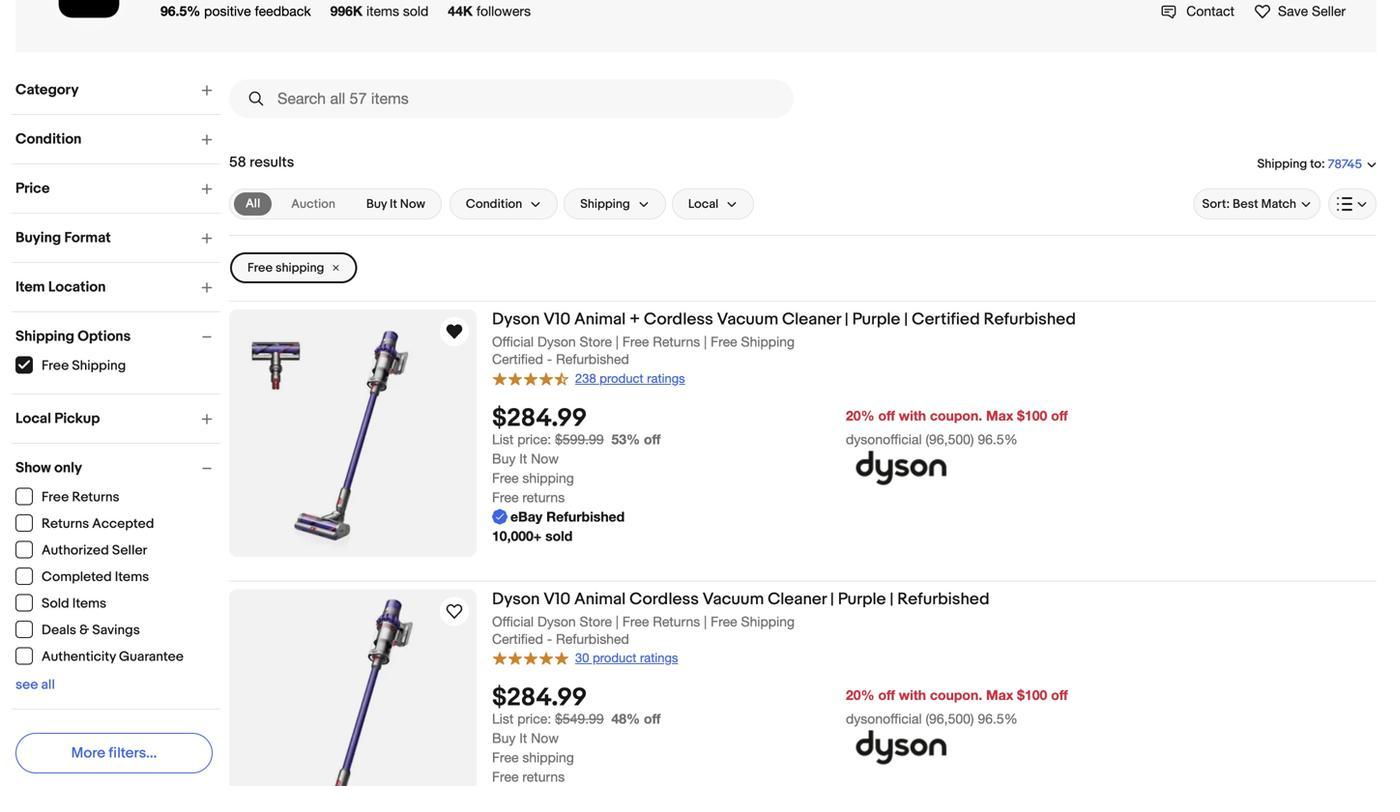 Task type: describe. For each thing, give the bounding box(es) containing it.
238
[[575, 371, 596, 386]]

returns for free shipping free returns ebay refurbished 10,000+ sold
[[523, 489, 565, 505]]

to
[[1311, 157, 1322, 172]]

free shipping free returns
[[492, 750, 574, 785]]

ebay
[[511, 509, 543, 524]]

0 vertical spatial it
[[390, 197, 397, 212]]

sort: best match
[[1203, 197, 1297, 212]]

price: for $599.99
[[518, 431, 551, 447]]

with for 20% off with coupon. max $100 off list price: $599.99 53% off
[[899, 407, 927, 423]]

free returns
[[42, 489, 119, 506]]

:
[[1322, 157, 1326, 172]]

shipping for free shipping
[[276, 260, 324, 275]]

$599.99
[[555, 431, 604, 447]]

save
[[1279, 3, 1309, 19]]

local button
[[672, 189, 755, 220]]

list for 20% off with coupon. max $100 off list price: $549.99 48% off
[[492, 711, 514, 727]]

more
[[71, 745, 105, 762]]

- inside dyson v10 animal + cordless vacuum cleaner | purple | certified refurbished official dyson store | free returns | free shipping certified - refurbished
[[547, 351, 552, 367]]

v10 for dyson v10 animal + cordless vacuum cleaner | purple | certified refurbished
[[544, 310, 571, 330]]

watch dyson v10 animal cordless vacuum cleaner | purple | refurbished image
[[443, 600, 466, 623]]

more filters... button
[[15, 733, 213, 774]]

local pickup
[[15, 410, 100, 427]]

sold items
[[42, 596, 107, 612]]

show only
[[15, 459, 82, 477]]

sort: best match button
[[1194, 189, 1321, 220]]

items for completed items
[[115, 569, 149, 586]]

returns accepted
[[42, 516, 154, 532]]

2 dysonofficial from the top
[[846, 711, 922, 727]]

purple inside the dyson v10 animal cordless vacuum cleaner | purple | refurbished official dyson store | free returns | free shipping certified - refurbished
[[838, 589, 886, 610]]

v10 for dyson v10 animal cordless vacuum cleaner | purple | refurbished
[[544, 589, 571, 610]]

deals & savings
[[42, 622, 140, 639]]

dyson v10 animal + cordless vacuum cleaner | purple | certified refurbished heading
[[492, 310, 1076, 330]]

free shipping link
[[15, 356, 127, 374]]

2 vertical spatial 96.5%
[[978, 711, 1018, 727]]

&
[[79, 622, 89, 639]]

all link
[[234, 192, 272, 216]]

product for +
[[600, 371, 644, 386]]

238 product ratings link
[[492, 369, 685, 387]]

official inside the dyson v10 animal cordless vacuum cleaner | purple | refurbished official dyson store | free returns | free shipping certified - refurbished
[[492, 613, 534, 629]]

20% off with coupon. max $100 off list price: $599.99 53% off
[[492, 407, 1068, 447]]

see
[[15, 677, 38, 693]]

1 dysonofficial from the top
[[846, 431, 922, 447]]

max for 20% off with coupon. max $100 off list price: $549.99 48% off
[[987, 687, 1014, 703]]

see all
[[15, 677, 55, 693]]

item
[[15, 279, 45, 296]]

dyson v10 animal cordless vacuum cleaner | purple | refurbished heading
[[492, 589, 990, 610]]

best
[[1233, 197, 1259, 212]]

20% off with coupon. max $100 off list price: $549.99 48% off
[[492, 687, 1068, 727]]

$284.99 for dyson v10 animal cordless vacuum cleaner | purple | refurbished
[[492, 683, 587, 713]]

savings
[[92, 622, 140, 639]]

cordless inside the dyson v10 animal cordless vacuum cleaner | purple | refurbished official dyson store | free returns | free shipping certified - refurbished
[[630, 589, 699, 610]]

vacuum inside the dyson v10 animal cordless vacuum cleaner | purple | refurbished official dyson store | free returns | free shipping certified - refurbished
[[703, 589, 764, 610]]

10,000+
[[492, 528, 542, 544]]

returns up "returns accepted"
[[72, 489, 119, 506]]

item location
[[15, 279, 106, 296]]

dyson right watch dyson v10 animal cordless vacuum cleaner | purple | refurbished image
[[492, 589, 540, 610]]

free shipping
[[42, 358, 126, 374]]

dyson v10 animal cordless vacuum cleaner | purple | refurbished official dyson store | free returns | free shipping certified - refurbished
[[492, 589, 990, 647]]

animal for +
[[575, 310, 626, 330]]

authorized seller link
[[15, 541, 148, 559]]

2 dysonofficial (96,500) 96.5% buy it now from the top
[[492, 711, 1018, 746]]

local for local pickup
[[15, 410, 51, 427]]

auction link
[[280, 192, 347, 216]]

with for 20% off with coupon. max $100 off list price: $549.99 48% off
[[899, 687, 927, 703]]

- inside the dyson v10 animal cordless vacuum cleaner | purple | refurbished official dyson store | free returns | free shipping certified - refurbished
[[547, 631, 552, 647]]

sort:
[[1203, 197, 1230, 212]]

dyson v10 animal + cordless vacuum cleaner | purple | certified refurbished link
[[492, 310, 1377, 333]]

auction
[[291, 197, 336, 212]]

price button
[[15, 180, 221, 197]]

shipping inside dropdown button
[[581, 197, 630, 212]]

free shipping free returns ebay refurbished 10,000+ sold
[[492, 470, 625, 544]]

buy it now
[[366, 197, 425, 212]]

guarantee
[[119, 649, 184, 665]]

feedback
[[255, 3, 311, 19]]

78745
[[1328, 157, 1363, 172]]

1 vertical spatial now
[[531, 450, 559, 466]]

followers
[[477, 3, 531, 19]]

eBay Refurbished text field
[[492, 507, 625, 526]]

authenticity guarantee
[[42, 649, 184, 665]]

sold items link
[[15, 594, 107, 612]]

free returns link
[[15, 488, 120, 506]]

local for local
[[688, 197, 719, 212]]

dyson up 238
[[538, 334, 576, 350]]

deals & savings link
[[15, 621, 141, 639]]

1 (96,500) from the top
[[926, 431, 974, 447]]

96.5% positive feedback
[[161, 3, 311, 19]]

more filters...
[[71, 745, 157, 762]]

44k
[[448, 3, 473, 19]]

0 vertical spatial 96.5%
[[161, 3, 200, 19]]

deals
[[42, 622, 76, 639]]

price
[[15, 180, 50, 197]]

seller for save seller
[[1312, 3, 1346, 19]]

1 vertical spatial buy
[[492, 450, 516, 466]]

sold inside the free shipping free returns ebay refurbished 10,000+ sold
[[546, 528, 573, 544]]

238 product ratings
[[575, 371, 685, 386]]

dyson v10 animal + cordless vacuum cleaner | purple | certified refurbished image
[[229, 310, 477, 557]]

30 product ratings link
[[492, 649, 678, 666]]

$284.99 for dyson v10 animal + cordless vacuum cleaner | purple | certified refurbished
[[492, 404, 587, 434]]

save seller button
[[1254, 1, 1346, 21]]

dyson v10 animal cordless vacuum cleaner | purple | refurbished image
[[229, 589, 477, 786]]

you are watching this item, click to unwatch image
[[443, 320, 466, 343]]

all
[[246, 196, 260, 211]]

returns accepted link
[[15, 515, 155, 532]]

58 results
[[229, 154, 294, 171]]

+
[[630, 310, 640, 330]]

match
[[1262, 197, 1297, 212]]

positive
[[204, 3, 251, 19]]

options
[[78, 328, 131, 345]]

condition inside dropdown button
[[466, 197, 522, 212]]

free shipping link
[[230, 252, 357, 283]]

show
[[15, 459, 51, 477]]

0 vertical spatial buy
[[366, 197, 387, 212]]

1 vertical spatial certified
[[492, 351, 543, 367]]

certified inside the dyson v10 animal cordless vacuum cleaner | purple | refurbished official dyson store | free returns | free shipping certified - refurbished
[[492, 631, 543, 647]]

buying format button
[[15, 229, 221, 247]]

accepted
[[92, 516, 154, 532]]

shipping inside dyson v10 animal + cordless vacuum cleaner | purple | certified refurbished official dyson store | free returns | free shipping certified - refurbished
[[741, 334, 795, 350]]

ratings for cordless
[[640, 651, 678, 666]]

vacuum inside dyson v10 animal + cordless vacuum cleaner | purple | certified refurbished official dyson store | free returns | free shipping certified - refurbished
[[717, 310, 779, 330]]

$100 for 20% off with coupon. max $100 off list price: $599.99 53% off
[[1018, 407, 1048, 423]]

996k items sold
[[330, 3, 429, 19]]



Task type: locate. For each thing, give the bounding box(es) containing it.
1 list from the top
[[492, 431, 514, 447]]

cleaner
[[782, 310, 841, 330], [768, 589, 827, 610]]

0 horizontal spatial seller
[[112, 543, 147, 559]]

items up deals & savings
[[72, 596, 107, 612]]

2 20% from the top
[[846, 687, 875, 703]]

1 vertical spatial animal
[[575, 589, 626, 610]]

1 $284.99 from the top
[[492, 404, 587, 434]]

1 vertical spatial max
[[987, 687, 1014, 703]]

category
[[15, 81, 79, 99]]

0 horizontal spatial local
[[15, 410, 51, 427]]

- up 238 product ratings link
[[547, 351, 552, 367]]

cordless right +
[[644, 310, 714, 330]]

1 vertical spatial v10
[[544, 589, 571, 610]]

dyson v10 animal + cordless vacuum cleaner | purple | certified refurbished official dyson store | free returns | free shipping certified - refurbished
[[492, 310, 1076, 367]]

1 vertical spatial visit dysonofficial ebay store! image
[[846, 729, 957, 768]]

1 store from the top
[[580, 334, 612, 350]]

certified
[[912, 310, 980, 330], [492, 351, 543, 367], [492, 631, 543, 647]]

local pickup button
[[15, 410, 221, 427]]

$549.99
[[555, 711, 604, 727]]

returns down $549.99
[[523, 769, 565, 785]]

dysonofficial
[[846, 431, 922, 447], [846, 711, 922, 727]]

0 horizontal spatial condition
[[15, 131, 82, 148]]

0 vertical spatial dysonofficial (96,500) 96.5% buy it now
[[492, 431, 1018, 466]]

completed items link
[[15, 568, 150, 586]]

format
[[64, 229, 111, 247]]

2 - from the top
[[547, 631, 552, 647]]

1 vertical spatial (96,500)
[[926, 711, 974, 727]]

58
[[229, 154, 246, 171]]

max inside 20% off with coupon. max $100 off list price: $549.99 48% off
[[987, 687, 1014, 703]]

1 vertical spatial list
[[492, 711, 514, 727]]

|
[[845, 310, 849, 330], [905, 310, 908, 330], [616, 334, 619, 350], [704, 334, 707, 350], [831, 589, 835, 610], [890, 589, 894, 610], [616, 613, 619, 629], [704, 613, 707, 629]]

1 vertical spatial product
[[593, 651, 637, 666]]

animal for cordless
[[575, 589, 626, 610]]

ratings up 48%
[[640, 651, 678, 666]]

1 vertical spatial condition
[[466, 197, 522, 212]]

0 vertical spatial local
[[688, 197, 719, 212]]

all
[[41, 677, 55, 693]]

pickup
[[54, 410, 100, 427]]

1 vertical spatial sold
[[546, 528, 573, 544]]

buy it now link
[[355, 192, 437, 216]]

0 vertical spatial official
[[492, 334, 534, 350]]

it right auction
[[390, 197, 397, 212]]

1 vertical spatial seller
[[112, 543, 147, 559]]

cordless up "30 product ratings"
[[630, 589, 699, 610]]

20%
[[846, 407, 875, 423], [846, 687, 875, 703]]

20% inside 20% off with coupon. max $100 off list price: $549.99 48% off
[[846, 687, 875, 703]]

max inside the 20% off with coupon. max $100 off list price: $599.99 53% off
[[987, 407, 1014, 423]]

$284.99 down 238
[[492, 404, 587, 434]]

1 vertical spatial it
[[520, 450, 527, 466]]

price: inside 20% off with coupon. max $100 off list price: $549.99 48% off
[[518, 711, 551, 727]]

0 vertical spatial visit dysonofficial ebay store! image
[[846, 449, 957, 488]]

store inside the dyson v10 animal cordless vacuum cleaner | purple | refurbished official dyson store | free returns | free shipping certified - refurbished
[[580, 613, 612, 629]]

completed
[[42, 569, 112, 586]]

1 - from the top
[[547, 351, 552, 367]]

visit dysonofficial ebay store! image
[[846, 449, 957, 488], [846, 729, 957, 768]]

category button
[[15, 81, 221, 99]]

1 official from the top
[[492, 334, 534, 350]]

authenticity
[[42, 649, 116, 665]]

local right shipping dropdown button
[[688, 197, 719, 212]]

996k
[[330, 3, 363, 19]]

list up free shipping free returns
[[492, 711, 514, 727]]

list inside 20% off with coupon. max $100 off list price: $549.99 48% off
[[492, 711, 514, 727]]

$100
[[1018, 407, 1048, 423], [1018, 687, 1048, 703]]

coupon. down dyson v10 animal cordless vacuum cleaner | purple | refurbished link
[[930, 687, 983, 703]]

2 v10 from the top
[[544, 589, 571, 610]]

shipping inside 'shipping to : 78745'
[[1258, 157, 1308, 172]]

$100 inside 20% off with coupon. max $100 off list price: $549.99 48% off
[[1018, 687, 1048, 703]]

2 $100 from the top
[[1018, 687, 1048, 703]]

1 vertical spatial cleaner
[[768, 589, 827, 610]]

official right you are watching this item, click to unwatch icon
[[492, 334, 534, 350]]

returns up "30 product ratings"
[[653, 613, 700, 629]]

with inside the 20% off with coupon. max $100 off list price: $599.99 53% off
[[899, 407, 927, 423]]

official inside dyson v10 animal + cordless vacuum cleaner | purple | certified refurbished official dyson store | free returns | free shipping certified - refurbished
[[492, 334, 534, 350]]

2 coupon. from the top
[[930, 687, 983, 703]]

authenticity guarantee link
[[15, 648, 185, 665]]

1 horizontal spatial condition button
[[450, 189, 558, 220]]

product for cordless
[[593, 651, 637, 666]]

returns down 'free returns' link
[[42, 516, 89, 532]]

refurbished inside the free shipping free returns ebay refurbished 10,000+ sold
[[547, 509, 625, 524]]

product
[[600, 371, 644, 386], [593, 651, 637, 666]]

0 vertical spatial store
[[580, 334, 612, 350]]

buy right auction
[[366, 197, 387, 212]]

animal up the 30 product ratings link at the bottom
[[575, 589, 626, 610]]

-
[[547, 351, 552, 367], [547, 631, 552, 647]]

shipping up ebay refurbished text box
[[523, 470, 574, 486]]

store up 238 product ratings link
[[580, 334, 612, 350]]

1 20% from the top
[[846, 407, 875, 423]]

0 horizontal spatial condition button
[[15, 131, 221, 148]]

it
[[390, 197, 397, 212], [520, 450, 527, 466], [520, 730, 527, 746]]

free shipping
[[248, 260, 324, 275]]

show only button
[[15, 459, 221, 477]]

seller down "accepted"
[[112, 543, 147, 559]]

local inside local dropdown button
[[688, 197, 719, 212]]

0 vertical spatial items
[[115, 569, 149, 586]]

with down dyson v10 animal + cordless vacuum cleaner | purple | certified refurbished "link"
[[899, 407, 927, 423]]

completed items
[[42, 569, 149, 586]]

1 vertical spatial -
[[547, 631, 552, 647]]

v10 inside the dyson v10 animal cordless vacuum cleaner | purple | refurbished official dyson store | free returns | free shipping certified - refurbished
[[544, 589, 571, 610]]

1 coupon. from the top
[[930, 407, 983, 423]]

listing options selector. list view selected. image
[[1338, 196, 1369, 212]]

seller inside "button"
[[1312, 3, 1346, 19]]

2 vertical spatial buy
[[492, 730, 516, 746]]

shipping inside free shipping free returns
[[523, 750, 574, 766]]

dyson v10 animal cordless vacuum cleaner | purple | refurbished link
[[492, 589, 1377, 613]]

price: inside the 20% off with coupon. max $100 off list price: $599.99 53% off
[[518, 431, 551, 447]]

2 animal from the top
[[575, 589, 626, 610]]

purple
[[853, 310, 901, 330], [838, 589, 886, 610]]

seller
[[1312, 3, 1346, 19], [112, 543, 147, 559]]

0 horizontal spatial sold
[[403, 3, 429, 19]]

0 vertical spatial purple
[[853, 310, 901, 330]]

0 vertical spatial v10
[[544, 310, 571, 330]]

official right watch dyson v10 animal cordless vacuum cleaner | purple | refurbished image
[[492, 613, 534, 629]]

1 price: from the top
[[518, 431, 551, 447]]

shipping options
[[15, 328, 131, 345]]

0 vertical spatial $100
[[1018, 407, 1048, 423]]

list for 20% off with coupon. max $100 off list price: $599.99 53% off
[[492, 431, 514, 447]]

animal inside the dyson v10 animal cordless vacuum cleaner | purple | refurbished official dyson store | free returns | free shipping certified - refurbished
[[575, 589, 626, 610]]

shipping for free shipping free returns
[[523, 750, 574, 766]]

shipping inside the dyson v10 animal cordless vacuum cleaner | purple | refurbished official dyson store | free returns | free shipping certified - refurbished
[[741, 613, 795, 629]]

1 horizontal spatial items
[[115, 569, 149, 586]]

1 vertical spatial returns
[[523, 769, 565, 785]]

store inside dyson v10 animal + cordless vacuum cleaner | purple | certified refurbished official dyson store | free returns | free shipping certified - refurbished
[[580, 334, 612, 350]]

store
[[580, 334, 612, 350], [580, 613, 612, 629]]

v10 inside dyson v10 animal + cordless vacuum cleaner | purple | certified refurbished official dyson store | free returns | free shipping certified - refurbished
[[544, 310, 571, 330]]

2 vertical spatial certified
[[492, 631, 543, 647]]

1 vertical spatial condition button
[[450, 189, 558, 220]]

item location button
[[15, 279, 221, 296]]

1 vertical spatial local
[[15, 410, 51, 427]]

0 vertical spatial returns
[[523, 489, 565, 505]]

coupon. inside the 20% off with coupon. max $100 off list price: $599.99 53% off
[[930, 407, 983, 423]]

0 vertical spatial 20%
[[846, 407, 875, 423]]

it up "ebay" in the bottom left of the page
[[520, 450, 527, 466]]

0 vertical spatial cordless
[[644, 310, 714, 330]]

contact
[[1187, 3, 1235, 19]]

1 vertical spatial vacuum
[[703, 589, 764, 610]]

buy up "ebay" in the bottom left of the page
[[492, 450, 516, 466]]

list left $599.99
[[492, 431, 514, 447]]

1 horizontal spatial sold
[[546, 528, 573, 544]]

1 vertical spatial cordless
[[630, 589, 699, 610]]

dyson right you are watching this item, click to unwatch icon
[[492, 310, 540, 330]]

2 store from the top
[[580, 613, 612, 629]]

2 list from the top
[[492, 711, 514, 727]]

2 official from the top
[[492, 613, 534, 629]]

1 vertical spatial ratings
[[640, 651, 678, 666]]

1 horizontal spatial seller
[[1312, 3, 1346, 19]]

items
[[367, 3, 399, 19]]

official
[[492, 334, 534, 350], [492, 613, 534, 629]]

v10
[[544, 310, 571, 330], [544, 589, 571, 610]]

1 vertical spatial store
[[580, 613, 612, 629]]

ratings for +
[[647, 371, 685, 386]]

0 horizontal spatial items
[[72, 596, 107, 612]]

30
[[575, 651, 589, 666]]

with inside 20% off with coupon. max $100 off list price: $549.99 48% off
[[899, 687, 927, 703]]

dysonofficial (96,500) 96.5% buy it now
[[492, 431, 1018, 466], [492, 711, 1018, 746]]

1 vertical spatial purple
[[838, 589, 886, 610]]

53%
[[612, 431, 640, 447]]

returns
[[653, 334, 700, 350], [72, 489, 119, 506], [42, 516, 89, 532], [653, 613, 700, 629]]

0 vertical spatial max
[[987, 407, 1014, 423]]

20% inside the 20% off with coupon. max $100 off list price: $599.99 53% off
[[846, 407, 875, 423]]

v10 up the 30 product ratings link at the bottom
[[544, 589, 571, 610]]

0 vertical spatial with
[[899, 407, 927, 423]]

$100 for 20% off with coupon. max $100 off list price: $549.99 48% off
[[1018, 687, 1048, 703]]

1 vertical spatial $284.99
[[492, 683, 587, 713]]

30 product ratings
[[575, 651, 678, 666]]

1 vertical spatial $100
[[1018, 687, 1048, 703]]

local
[[688, 197, 719, 212], [15, 410, 51, 427]]

1 vertical spatial shipping
[[523, 470, 574, 486]]

1 vertical spatial coupon.
[[930, 687, 983, 703]]

product inside 238 product ratings link
[[600, 371, 644, 386]]

returns inside free shipping free returns
[[523, 769, 565, 785]]

0 vertical spatial shipping
[[276, 260, 324, 275]]

1 vertical spatial items
[[72, 596, 107, 612]]

1 v10 from the top
[[544, 310, 571, 330]]

items down authorized seller
[[115, 569, 149, 586]]

purple inside dyson v10 animal + cordless vacuum cleaner | purple | certified refurbished official dyson store | free returns | free shipping certified - refurbished
[[853, 310, 901, 330]]

0 vertical spatial coupon.
[[930, 407, 983, 423]]

contact link
[[1162, 3, 1235, 19]]

44k followers
[[448, 3, 531, 19]]

list inside the 20% off with coupon. max $100 off list price: $599.99 53% off
[[492, 431, 514, 447]]

1 vertical spatial price:
[[518, 711, 551, 727]]

buying
[[15, 229, 61, 247]]

free
[[248, 260, 273, 275], [623, 334, 649, 350], [711, 334, 738, 350], [42, 358, 69, 374], [492, 470, 519, 486], [492, 489, 519, 505], [42, 489, 69, 506], [623, 613, 649, 629], [711, 613, 738, 629], [492, 750, 519, 766], [492, 769, 519, 785]]

1 visit dysonofficial ebay store! image from the top
[[846, 449, 957, 488]]

0 vertical spatial condition button
[[15, 131, 221, 148]]

items
[[115, 569, 149, 586], [72, 596, 107, 612]]

authorized seller
[[42, 543, 147, 559]]

20% for 20% off with coupon. max $100 off list price: $549.99 48% off
[[846, 687, 875, 703]]

- up the 30 product ratings link at the bottom
[[547, 631, 552, 647]]

returns inside the free shipping free returns ebay refurbished 10,000+ sold
[[523, 489, 565, 505]]

cleaner inside dyson v10 animal + cordless vacuum cleaner | purple | certified refurbished official dyson store | free returns | free shipping certified - refurbished
[[782, 310, 841, 330]]

0 vertical spatial $284.99
[[492, 404, 587, 434]]

$284.99
[[492, 404, 587, 434], [492, 683, 587, 713]]

shipping down $549.99
[[523, 750, 574, 766]]

animal inside dyson v10 animal + cordless vacuum cleaner | purple | certified refurbished official dyson store | free returns | free shipping certified - refurbished
[[575, 310, 626, 330]]

cleaner inside the dyson v10 animal cordless vacuum cleaner | purple | refurbished official dyson store | free returns | free shipping certified - refurbished
[[768, 589, 827, 610]]

product right 30
[[593, 651, 637, 666]]

returns up ebay refurbished text box
[[523, 489, 565, 505]]

results
[[250, 154, 294, 171]]

0 vertical spatial now
[[400, 197, 425, 212]]

returns inside dyson v10 animal + cordless vacuum cleaner | purple | certified refurbished official dyson store | free returns | free shipping certified - refurbished
[[653, 334, 700, 350]]

1 with from the top
[[899, 407, 927, 423]]

1 vertical spatial with
[[899, 687, 927, 703]]

2 with from the top
[[899, 687, 927, 703]]

48%
[[612, 711, 640, 727]]

0 vertical spatial ratings
[[647, 371, 685, 386]]

buy
[[366, 197, 387, 212], [492, 450, 516, 466], [492, 730, 516, 746]]

1 returns from the top
[[523, 489, 565, 505]]

2 $284.99 from the top
[[492, 683, 587, 713]]

returns
[[523, 489, 565, 505], [523, 769, 565, 785]]

buy up free shipping free returns
[[492, 730, 516, 746]]

animal left +
[[575, 310, 626, 330]]

0 vertical spatial -
[[547, 351, 552, 367]]

0 vertical spatial (96,500)
[[926, 431, 974, 447]]

sold down ebay refurbished text box
[[546, 528, 573, 544]]

price: for $549.99
[[518, 711, 551, 727]]

2 (96,500) from the top
[[926, 711, 974, 727]]

save seller
[[1279, 3, 1346, 19]]

visit dysonofficial ebay store! image for |
[[846, 449, 957, 488]]

2 max from the top
[[987, 687, 1014, 703]]

1 horizontal spatial condition
[[466, 197, 522, 212]]

coupon. for 20% off with coupon. max $100 off list price: $549.99 48% off
[[930, 687, 983, 703]]

returns inside the dyson v10 animal cordless vacuum cleaner | purple | refurbished official dyson store | free returns | free shipping certified - refurbished
[[653, 613, 700, 629]]

$284.99 down 30
[[492, 683, 587, 713]]

price: left $599.99
[[518, 431, 551, 447]]

Search all 57 items field
[[229, 79, 794, 118]]

2 vertical spatial it
[[520, 730, 527, 746]]

0 vertical spatial list
[[492, 431, 514, 447]]

1 vertical spatial 96.5%
[[978, 431, 1018, 447]]

2 vertical spatial now
[[531, 730, 559, 746]]

0 vertical spatial vacuum
[[717, 310, 779, 330]]

main content
[[229, 72, 1377, 786]]

main content containing $284.99
[[229, 72, 1377, 786]]

shipping
[[276, 260, 324, 275], [523, 470, 574, 486], [523, 750, 574, 766]]

product right 238
[[600, 371, 644, 386]]

1 vertical spatial 20%
[[846, 687, 875, 703]]

coupon. inside 20% off with coupon. max $100 off list price: $549.99 48% off
[[930, 687, 983, 703]]

buying format
[[15, 229, 111, 247]]

returns for free shipping free returns
[[523, 769, 565, 785]]

authorized
[[42, 543, 109, 559]]

it up free shipping free returns
[[520, 730, 527, 746]]

1 vertical spatial dysonofficial (96,500) 96.5% buy it now
[[492, 711, 1018, 746]]

coupon. down dyson v10 animal + cordless vacuum cleaner | purple | certified refurbished "link"
[[930, 407, 983, 423]]

0 vertical spatial cleaner
[[782, 310, 841, 330]]

cordless inside dyson v10 animal + cordless vacuum cleaner | purple | certified refurbished official dyson store | free returns | free shipping certified - refurbished
[[644, 310, 714, 330]]

dyson up 30
[[538, 613, 576, 629]]

1 animal from the top
[[575, 310, 626, 330]]

shipping
[[1258, 157, 1308, 172], [581, 197, 630, 212], [15, 328, 74, 345], [741, 334, 795, 350], [72, 358, 126, 374], [741, 613, 795, 629]]

with down dyson v10 animal cordless vacuum cleaner | purple | refurbished link
[[899, 687, 927, 703]]

local left pickup on the bottom left of the page
[[15, 410, 51, 427]]

store up the 30 product ratings link at the bottom
[[580, 613, 612, 629]]

coupon. for 20% off with coupon. max $100 off list price: $599.99 53% off
[[930, 407, 983, 423]]

returns up 238 product ratings
[[653, 334, 700, 350]]

shipping options button
[[15, 328, 221, 345]]

v10 up 238 product ratings link
[[544, 310, 571, 330]]

2 vertical spatial shipping
[[523, 750, 574, 766]]

20% for 20% off with coupon. max $100 off list price: $599.99 53% off
[[846, 407, 875, 423]]

2 visit dysonofficial ebay store! image from the top
[[846, 729, 957, 768]]

2 returns from the top
[[523, 769, 565, 785]]

location
[[48, 279, 106, 296]]

1 vertical spatial official
[[492, 613, 534, 629]]

shipping for free shipping free returns ebay refurbished 10,000+ sold
[[523, 470, 574, 486]]

sold
[[42, 596, 69, 612]]

price:
[[518, 431, 551, 447], [518, 711, 551, 727]]

animal
[[575, 310, 626, 330], [575, 589, 626, 610]]

1 horizontal spatial local
[[688, 197, 719, 212]]

sold right items
[[403, 3, 429, 19]]

1 dysonofficial (96,500) 96.5% buy it now from the top
[[492, 431, 1018, 466]]

only
[[54, 459, 82, 477]]

$100 inside the 20% off with coupon. max $100 off list price: $599.99 53% off
[[1018, 407, 1048, 423]]

condition button
[[15, 131, 221, 148], [450, 189, 558, 220]]

shipping down auction
[[276, 260, 324, 275]]

see all button
[[15, 677, 55, 693]]

visit dysonofficial ebay store! image for refurbished
[[846, 729, 957, 768]]

1 vertical spatial dysonofficial
[[846, 711, 922, 727]]

0 vertical spatial condition
[[15, 131, 82, 148]]

0 vertical spatial certified
[[912, 310, 980, 330]]

0 vertical spatial sold
[[403, 3, 429, 19]]

2 price: from the top
[[518, 711, 551, 727]]

shipping inside the free shipping free returns ebay refurbished 10,000+ sold
[[523, 470, 574, 486]]

1 max from the top
[[987, 407, 1014, 423]]

All selected text field
[[246, 195, 260, 213]]

0 vertical spatial seller
[[1312, 3, 1346, 19]]

1 $100 from the top
[[1018, 407, 1048, 423]]

coupon.
[[930, 407, 983, 423], [930, 687, 983, 703]]

off
[[879, 407, 896, 423], [1052, 407, 1068, 423], [644, 431, 661, 447], [879, 687, 896, 703], [1052, 687, 1068, 703], [644, 711, 661, 727]]

seller right save
[[1312, 3, 1346, 19]]

items for sold items
[[72, 596, 107, 612]]

0 vertical spatial dysonofficial
[[846, 431, 922, 447]]

seller for authorized seller
[[112, 543, 147, 559]]

product inside the 30 product ratings link
[[593, 651, 637, 666]]

0 vertical spatial price:
[[518, 431, 551, 447]]

0 vertical spatial product
[[600, 371, 644, 386]]

0 vertical spatial animal
[[575, 310, 626, 330]]

max for 20% off with coupon. max $100 off list price: $599.99 53% off
[[987, 407, 1014, 423]]

ratings right 238
[[647, 371, 685, 386]]

price: left $549.99
[[518, 711, 551, 727]]



Task type: vqa. For each thing, say whether or not it's contained in the screenshot.
Sold Items link
yes



